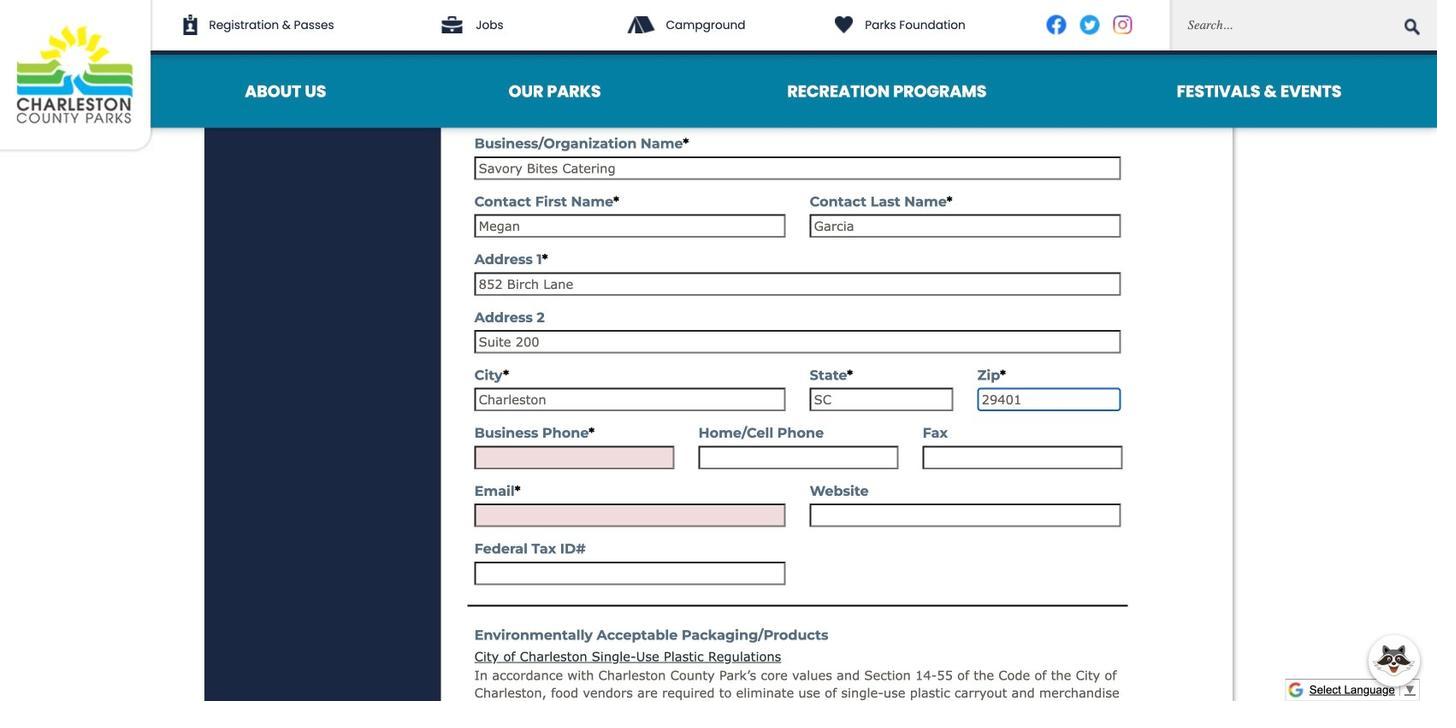 Task type: describe. For each thing, give the bounding box(es) containing it.
home page image
[[0, 0, 154, 153]]

3 menu item from the left
[[693, 55, 1082, 128]]



Task type: locate. For each thing, give the bounding box(es) containing it.
1 menu item from the left
[[154, 55, 417, 128]]

menu
[[154, 55, 1438, 128]]

None text field
[[475, 157, 1122, 180], [475, 214, 786, 238], [475, 272, 1122, 296], [475, 388, 786, 412], [978, 388, 1122, 412], [699, 446, 899, 470], [923, 446, 1123, 470], [475, 504, 786, 528], [475, 157, 1122, 180], [475, 214, 786, 238], [475, 272, 1122, 296], [475, 388, 786, 412], [978, 388, 1122, 412], [699, 446, 899, 470], [923, 446, 1123, 470], [475, 504, 786, 528]]

Search... text field
[[1170, 0, 1438, 50]]

4 menu item from the left
[[1082, 55, 1438, 128]]

None text field
[[810, 214, 1122, 238], [475, 330, 1122, 354], [810, 388, 954, 412], [475, 446, 675, 470], [810, 504, 1122, 528], [475, 562, 786, 586], [810, 214, 1122, 238], [475, 330, 1122, 354], [810, 388, 954, 412], [475, 446, 675, 470], [810, 504, 1122, 528], [475, 562, 786, 586]]

2 menu item from the left
[[417, 55, 693, 128]]

menu item
[[154, 55, 417, 128], [417, 55, 693, 128], [693, 55, 1082, 128], [1082, 55, 1438, 128]]

search image
[[1405, 18, 1421, 36]]



